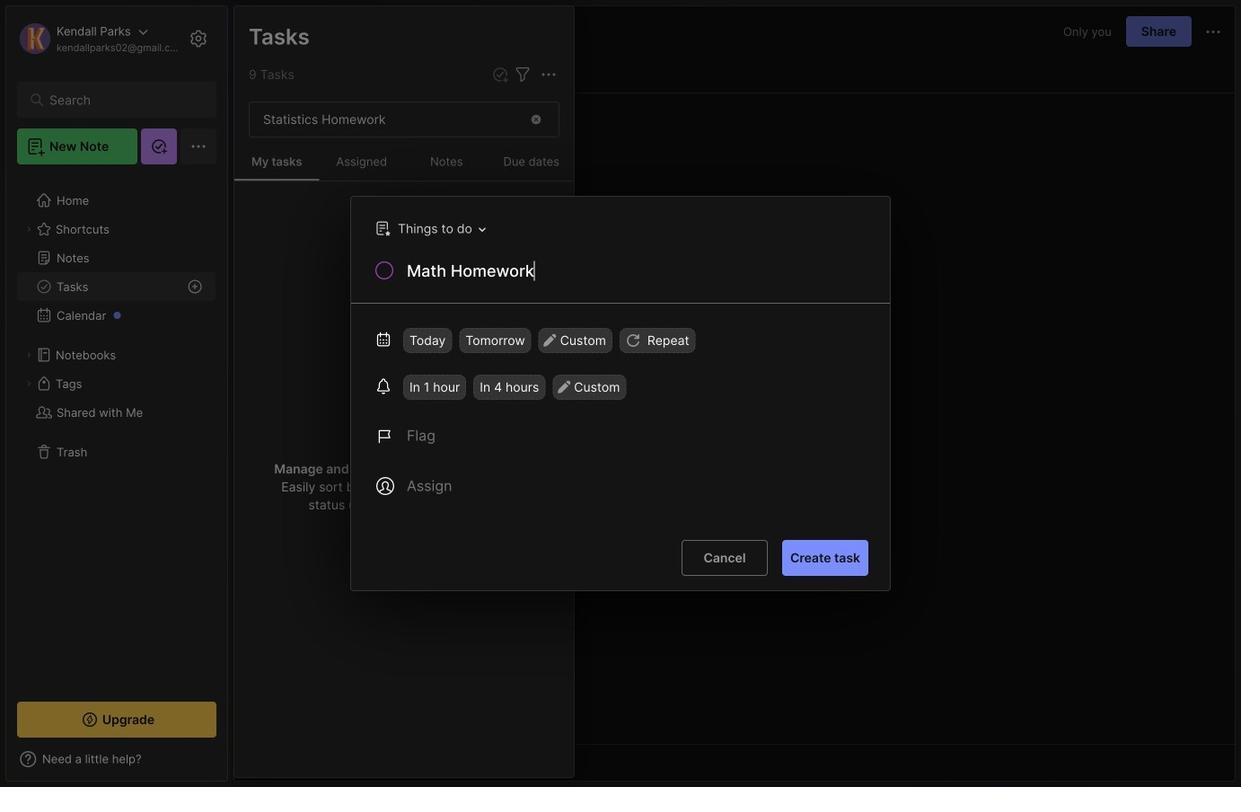 Task type: locate. For each thing, give the bounding box(es) containing it.
settings image
[[188, 28, 209, 49]]

tree
[[6, 175, 227, 686]]

expand notebooks image
[[23, 350, 34, 360]]

Find tasks… text field
[[253, 105, 518, 134]]

tree inside the "main" element
[[6, 175, 227, 686]]

Note Editor text field
[[235, 93, 1236, 744]]

None search field
[[49, 89, 193, 111]]

none search field inside the "main" element
[[49, 89, 193, 111]]



Task type: vqa. For each thing, say whether or not it's contained in the screenshot.
Notebook
no



Task type: describe. For each thing, give the bounding box(es) containing it.
expand note image
[[247, 21, 269, 42]]

Search text field
[[49, 92, 193, 109]]

expand tags image
[[23, 378, 34, 389]]

Go to note or move task field
[[367, 216, 492, 242]]

new task image
[[492, 66, 510, 84]]

Enter task text field
[[405, 260, 869, 286]]

main element
[[0, 0, 234, 787]]

note window element
[[234, 5, 1236, 782]]



